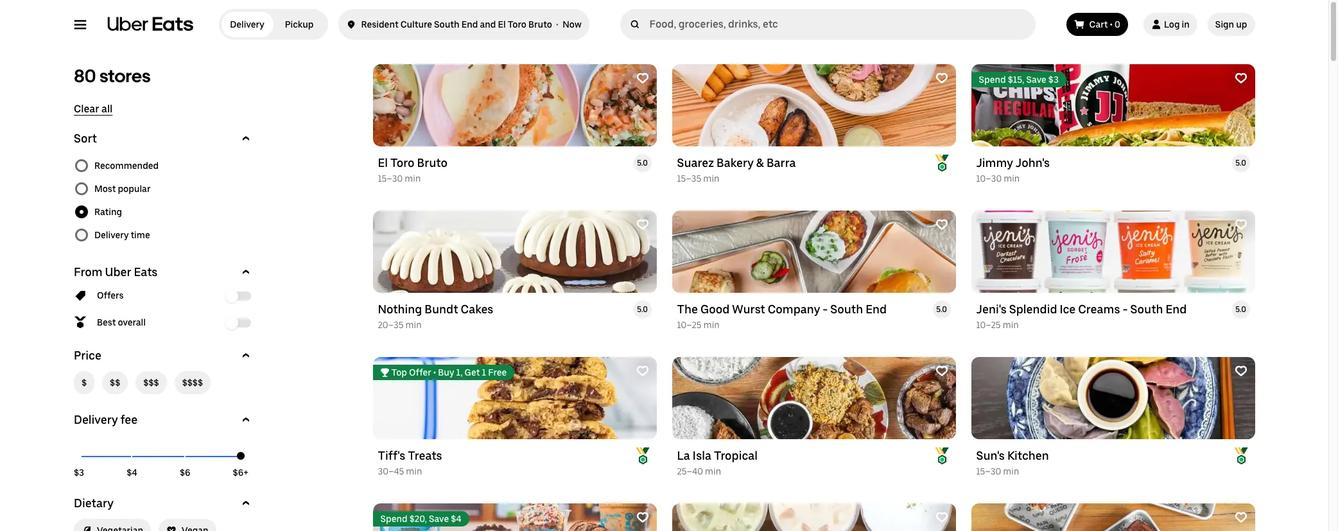Task type: locate. For each thing, give the bounding box(es) containing it.
80
[[74, 65, 96, 87]]

sign
[[1216, 19, 1235, 30]]

2 vertical spatial delivery
[[74, 413, 118, 427]]

Delivery radio
[[221, 12, 273, 37]]

add to favorites image
[[636, 72, 649, 85], [636, 218, 649, 231], [936, 218, 949, 231], [1235, 218, 1248, 231], [1235, 365, 1248, 378], [936, 511, 949, 524]]

recommended
[[94, 161, 158, 171]]

sort
[[74, 132, 97, 145]]

log in
[[1165, 19, 1190, 30]]

main navigation menu image
[[74, 18, 86, 31]]

up
[[1237, 19, 1248, 30]]

time
[[130, 230, 150, 240]]

delivery left "pickup"
[[230, 19, 265, 30]]

rating
[[94, 207, 122, 217]]

delivery inside radio
[[230, 19, 265, 30]]

best
[[97, 317, 116, 328]]

popular
[[118, 184, 150, 194]]

log in link
[[1144, 13, 1198, 36]]

1 horizontal spatial •
[[1111, 19, 1113, 30]]

• left now
[[556, 19, 559, 30]]

0 vertical spatial delivery
[[230, 19, 265, 30]]

delivery fee button
[[74, 412, 253, 428]]

$6+
[[233, 468, 248, 478]]

$$$$ button
[[174, 371, 210, 394]]

bruto
[[529, 19, 552, 30]]

$$
[[110, 378, 120, 388]]

delivery for delivery
[[230, 19, 265, 30]]

south
[[434, 19, 460, 30]]

$3
[[74, 468, 84, 478]]

from uber eats button
[[74, 265, 253, 280]]

from uber eats
[[74, 265, 157, 279]]

delivery
[[230, 19, 265, 30], [94, 230, 128, 240], [74, 413, 118, 427]]

uber eats home image
[[107, 17, 193, 32]]

sign up
[[1216, 19, 1248, 30]]

delivery inside button
[[74, 413, 118, 427]]

most
[[94, 184, 116, 194]]

delivery for delivery fee
[[74, 413, 118, 427]]

1 vertical spatial delivery
[[94, 230, 128, 240]]

add to favorites image
[[936, 72, 949, 85], [1235, 72, 1248, 85], [636, 365, 649, 378], [936, 365, 949, 378], [636, 511, 649, 524], [1235, 511, 1248, 524]]

overall
[[118, 317, 146, 328]]

option group containing recommended
[[74, 154, 253, 247]]

$$$ button
[[135, 371, 167, 394]]

eats
[[134, 265, 157, 279]]

$$$
[[143, 378, 159, 388]]

$
[[81, 378, 86, 388]]

uber
[[105, 265, 131, 279]]

0 horizontal spatial •
[[556, 19, 559, 30]]

sort button
[[74, 131, 253, 146]]

delivery for delivery time
[[94, 230, 128, 240]]

1 • from the left
[[556, 19, 559, 30]]

$4
[[126, 468, 137, 478]]

• left 0
[[1111, 19, 1113, 30]]

resident
[[361, 19, 399, 30]]

$6
[[180, 468, 190, 478]]

delivery left fee
[[74, 413, 118, 427]]

now
[[563, 19, 582, 30]]

delivery inside option group
[[94, 230, 128, 240]]

delivery down rating
[[94, 230, 128, 240]]

option group
[[74, 154, 253, 247]]

•
[[556, 19, 559, 30], [1111, 19, 1113, 30]]

2 • from the left
[[1111, 19, 1113, 30]]



Task type: vqa. For each thing, say whether or not it's contained in the screenshot.
the Bruto
yes



Task type: describe. For each thing, give the bounding box(es) containing it.
clear all button
[[74, 103, 112, 116]]

price button
[[74, 348, 253, 364]]

log
[[1165, 19, 1181, 30]]

fee
[[120, 413, 137, 427]]

cart
[[1090, 19, 1109, 30]]

Pickup radio
[[273, 12, 325, 37]]

clear all
[[74, 103, 112, 115]]

dietary
[[74, 497, 113, 510]]

clear
[[74, 103, 99, 115]]

$$$$
[[182, 378, 203, 388]]

toro
[[508, 19, 527, 30]]

delivery time
[[94, 230, 150, 240]]

0
[[1115, 19, 1121, 30]]

in
[[1183, 19, 1190, 30]]

el
[[498, 19, 506, 30]]

deliver to image
[[346, 17, 356, 32]]

most popular
[[94, 184, 150, 194]]

delivery fee
[[74, 413, 137, 427]]

stores
[[99, 65, 150, 87]]

and
[[480, 19, 496, 30]]

$ button
[[74, 371, 94, 394]]

all
[[101, 103, 112, 115]]

cart • 0
[[1090, 19, 1121, 30]]

pickup
[[285, 19, 314, 30]]

$$ button
[[102, 371, 128, 394]]

price
[[74, 349, 101, 362]]

80 stores
[[74, 65, 150, 87]]

best overall
[[97, 317, 146, 328]]

from
[[74, 265, 102, 279]]

offers
[[97, 290, 123, 301]]

dietary button
[[74, 496, 253, 511]]

culture
[[401, 19, 432, 30]]

end
[[462, 19, 478, 30]]

Food, groceries, drinks, etc text field
[[650, 18, 1031, 31]]

resident culture south end and el toro bruto • now
[[361, 19, 582, 30]]

sign up link
[[1208, 13, 1256, 36]]



